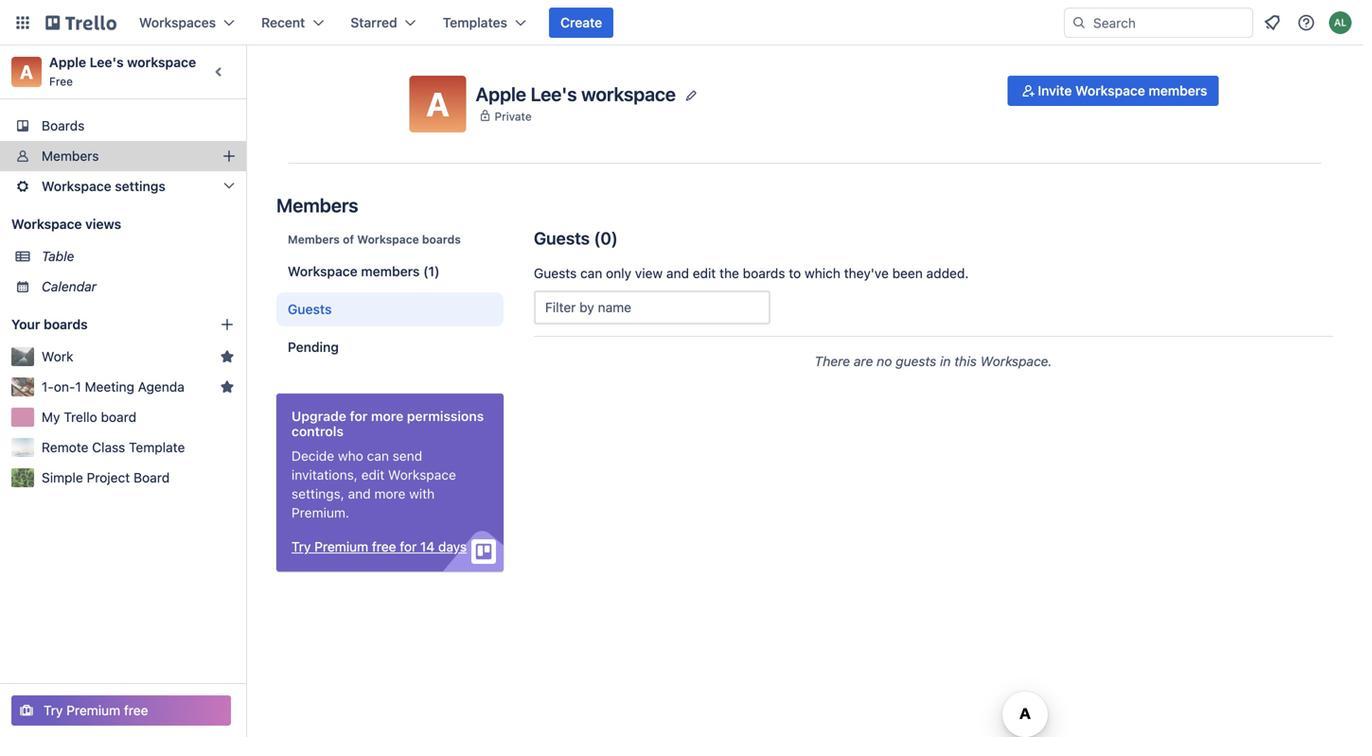 Task type: locate. For each thing, give the bounding box(es) containing it.
workspace right invite
[[1076, 83, 1145, 98]]

template
[[129, 440, 185, 455]]

lee's down back to home image
[[90, 54, 124, 70]]

0 vertical spatial boards
[[422, 233, 461, 246]]

1 vertical spatial a
[[426, 84, 450, 124]]

try
[[292, 539, 311, 555], [44, 703, 63, 719]]

try premium free
[[44, 703, 148, 719]]

guests for guests link
[[288, 302, 332, 317]]

apple for apple lee's workspace free
[[49, 54, 86, 70]]

(
[[594, 228, 601, 249]]

workspace up workspace views
[[42, 178, 111, 194]]

and
[[667, 266, 689, 281], [348, 486, 371, 502]]

controls
[[292, 424, 344, 439]]

more left with
[[374, 486, 406, 502]]

a
[[20, 61, 33, 83], [426, 84, 450, 124]]

1 vertical spatial apple
[[476, 83, 526, 105]]

premium.
[[292, 505, 349, 521]]

0 vertical spatial and
[[667, 266, 689, 281]]

0 horizontal spatial edit
[[361, 467, 385, 483]]

workspace
[[1076, 83, 1145, 98], [42, 178, 111, 194], [11, 216, 82, 232], [357, 233, 419, 246], [288, 264, 358, 279], [388, 467, 456, 483]]

2 vertical spatial guests
[[288, 302, 332, 317]]

0 vertical spatial for
[[350, 409, 368, 424]]

0 vertical spatial members
[[1149, 83, 1208, 98]]

pending
[[288, 339, 339, 355]]

apple inside apple lee's workspace free
[[49, 54, 86, 70]]

0 horizontal spatial a
[[20, 61, 33, 83]]

1 vertical spatial lee's
[[531, 83, 577, 105]]

view
[[635, 266, 663, 281]]

calendar
[[42, 279, 97, 294]]

guests
[[534, 228, 590, 249], [534, 266, 577, 281], [288, 302, 332, 317]]

1 starred icon image from the top
[[220, 349, 235, 365]]

1 horizontal spatial boards
[[422, 233, 461, 246]]

1 vertical spatial starred icon image
[[220, 380, 235, 395]]

0 notifications image
[[1261, 11, 1284, 34]]

1 vertical spatial try
[[44, 703, 63, 719]]

2 starred icon image from the top
[[220, 380, 235, 395]]

apple lee's workspace
[[476, 83, 676, 105]]

boards up work
[[44, 317, 88, 332]]

boards
[[422, 233, 461, 246], [743, 266, 785, 281], [44, 317, 88, 332]]

1 horizontal spatial free
[[372, 539, 396, 555]]

0 horizontal spatial and
[[348, 486, 371, 502]]

board
[[134, 470, 170, 486]]

1 vertical spatial members
[[361, 264, 420, 279]]

for right the upgrade
[[350, 409, 368, 424]]

try premium free for 14 days
[[292, 539, 467, 555]]

( 0 )
[[594, 228, 618, 249]]

1 horizontal spatial apple
[[476, 83, 526, 105]]

1 horizontal spatial a
[[426, 84, 450, 124]]

edit left 'the'
[[693, 266, 716, 281]]

0 vertical spatial starred icon image
[[220, 349, 235, 365]]

guests left only
[[534, 266, 577, 281]]

members down search field at top
[[1149, 83, 1208, 98]]

premium
[[315, 539, 368, 555], [66, 703, 120, 719]]

0 vertical spatial premium
[[315, 539, 368, 555]]

more
[[371, 409, 404, 424], [374, 486, 406, 502]]

0 vertical spatial apple
[[49, 54, 86, 70]]

recent
[[261, 15, 305, 30]]

0 vertical spatial workspace
[[127, 54, 196, 70]]

lee's up the private
[[531, 83, 577, 105]]

starred
[[351, 15, 397, 30]]

workspace
[[127, 54, 196, 70], [581, 83, 676, 105]]

can inside upgrade for more permissions controls decide who can send invitations, edit workspace settings, and more with premium.
[[367, 448, 389, 464]]

members
[[1149, 83, 1208, 98], [361, 264, 420, 279]]

invite workspace members button
[[1008, 76, 1219, 106]]

workspace down the workspaces
[[127, 54, 196, 70]]

a for a button
[[426, 84, 450, 124]]

free
[[372, 539, 396, 555], [124, 703, 148, 719]]

lee's inside apple lee's workspace free
[[90, 54, 124, 70]]

0 vertical spatial members
[[42, 148, 99, 164]]

guests up pending on the top left
[[288, 302, 332, 317]]

1 vertical spatial workspace
[[581, 83, 676, 105]]

remote class template link
[[42, 438, 235, 457]]

trello
[[64, 410, 97, 425]]

1 vertical spatial free
[[124, 703, 148, 719]]

simple
[[42, 470, 83, 486]]

members inside invite workspace members button
[[1149, 83, 1208, 98]]

starred icon image
[[220, 349, 235, 365], [220, 380, 235, 395]]

a inside button
[[426, 84, 450, 124]]

your boards
[[11, 317, 88, 332]]

2 vertical spatial boards
[[44, 317, 88, 332]]

there
[[815, 354, 850, 369]]

members down boards at top
[[42, 148, 99, 164]]

apple
[[49, 54, 86, 70], [476, 83, 526, 105]]

invite workspace members
[[1038, 83, 1208, 98]]

for inside button
[[400, 539, 417, 555]]

free
[[49, 75, 73, 88]]

of
[[343, 233, 354, 246]]

can
[[580, 266, 602, 281], [367, 448, 389, 464]]

0 horizontal spatial apple
[[49, 54, 86, 70]]

0 vertical spatial lee's
[[90, 54, 124, 70]]

my
[[42, 410, 60, 425]]

0 horizontal spatial workspace
[[127, 54, 196, 70]]

apple lee (applelee29) image
[[1329, 11, 1352, 34]]

and right view
[[667, 266, 689, 281]]

members down members of workspace boards
[[361, 264, 420, 279]]

starred icon image for 1-on-1 meeting agenda
[[220, 380, 235, 395]]

boards link
[[0, 111, 246, 141]]

0 horizontal spatial lee's
[[90, 54, 124, 70]]

a left the private
[[426, 84, 450, 124]]

a for the a link
[[20, 61, 33, 83]]

0 vertical spatial try
[[292, 539, 311, 555]]

edit
[[693, 266, 716, 281], [361, 467, 385, 483]]

invite
[[1038, 83, 1072, 98]]

members left of
[[288, 233, 340, 246]]

0 vertical spatial a
[[20, 61, 33, 83]]

apple up free
[[49, 54, 86, 70]]

1 vertical spatial can
[[367, 448, 389, 464]]

workspaces
[[139, 15, 216, 30]]

boards
[[42, 118, 85, 134]]

apple up the private
[[476, 83, 526, 105]]

more up send
[[371, 409, 404, 424]]

1 vertical spatial guests
[[534, 266, 577, 281]]

1 vertical spatial and
[[348, 486, 371, 502]]

edit down who
[[361, 467, 385, 483]]

0 horizontal spatial free
[[124, 703, 148, 719]]

1 vertical spatial edit
[[361, 467, 385, 483]]

apple lee's workspace link
[[49, 54, 196, 70]]

in
[[940, 354, 951, 369]]

1
[[75, 379, 81, 395]]

1 vertical spatial more
[[374, 486, 406, 502]]

and down who
[[348, 486, 371, 502]]

1 horizontal spatial premium
[[315, 539, 368, 555]]

lee's for apple lee's workspace free
[[90, 54, 124, 70]]

for left 14
[[400, 539, 417, 555]]

can left only
[[580, 266, 602, 281]]

0 horizontal spatial boards
[[44, 317, 88, 332]]

2 horizontal spatial boards
[[743, 266, 785, 281]]

0 vertical spatial can
[[580, 266, 602, 281]]

workspace up with
[[388, 467, 456, 483]]

0 vertical spatial free
[[372, 539, 396, 555]]

try for try premium free
[[44, 703, 63, 719]]

work button
[[42, 347, 212, 366]]

0 vertical spatial edit
[[693, 266, 716, 281]]

project
[[87, 470, 130, 486]]

workspace up table
[[11, 216, 82, 232]]

edit inside upgrade for more permissions controls decide who can send invitations, edit workspace settings, and more with premium.
[[361, 467, 385, 483]]

1 horizontal spatial for
[[400, 539, 417, 555]]

0 horizontal spatial for
[[350, 409, 368, 424]]

workspace right of
[[357, 233, 419, 246]]

premium for try premium free for 14 days
[[315, 539, 368, 555]]

they've
[[844, 266, 889, 281]]

workspace down create button
[[581, 83, 676, 105]]

workspace navigation collapse icon image
[[206, 59, 233, 85]]

lee's for apple lee's workspace
[[531, 83, 577, 105]]

no
[[877, 354, 892, 369]]

1 horizontal spatial workspace
[[581, 83, 676, 105]]

1 horizontal spatial lee's
[[531, 83, 577, 105]]

0 horizontal spatial try
[[44, 703, 63, 719]]

guests inside guests link
[[288, 302, 332, 317]]

0 horizontal spatial premium
[[66, 703, 120, 719]]

create button
[[549, 8, 614, 38]]

free for try premium free for 14 days
[[372, 539, 396, 555]]

1-
[[42, 379, 54, 395]]

my trello board
[[42, 410, 136, 425]]

workspace inside apple lee's workspace free
[[127, 54, 196, 70]]

workspace inside invite workspace members button
[[1076, 83, 1145, 98]]

0
[[601, 228, 611, 249]]

create
[[561, 15, 602, 30]]

recent button
[[250, 8, 335, 38]]

members up of
[[276, 194, 358, 216]]

1 vertical spatial premium
[[66, 703, 120, 719]]

private
[[495, 110, 532, 123]]

1 horizontal spatial members
[[1149, 83, 1208, 98]]

1 vertical spatial for
[[400, 539, 417, 555]]

1 horizontal spatial can
[[580, 266, 602, 281]]

1-on-1 meeting agenda
[[42, 379, 185, 395]]

table link
[[42, 247, 235, 266]]

workspace inside upgrade for more permissions controls decide who can send invitations, edit workspace settings, and more with premium.
[[388, 467, 456, 483]]

1 horizontal spatial try
[[292, 539, 311, 555]]

can right who
[[367, 448, 389, 464]]

0 horizontal spatial can
[[367, 448, 389, 464]]

a left free
[[20, 61, 33, 83]]

boards left to
[[743, 266, 785, 281]]

been
[[893, 266, 923, 281]]

guests left (
[[534, 228, 590, 249]]

members
[[42, 148, 99, 164], [276, 194, 358, 216], [288, 233, 340, 246]]

boards up (1) on the top of the page
[[422, 233, 461, 246]]

lee's
[[90, 54, 124, 70], [531, 83, 577, 105]]



Task type: vqa. For each thing, say whether or not it's contained in the screenshot.
the 'limits'
no



Task type: describe. For each thing, give the bounding box(es) containing it.
0 vertical spatial more
[[371, 409, 404, 424]]

views
[[85, 216, 121, 232]]

1 horizontal spatial and
[[667, 266, 689, 281]]

members of workspace boards
[[288, 233, 461, 246]]

settings
[[115, 178, 166, 194]]

your boards with 5 items element
[[11, 313, 191, 336]]

upgrade
[[292, 409, 346, 424]]

guests can only view and edit the boards to which they've been added.
[[534, 266, 969, 281]]

0 horizontal spatial members
[[361, 264, 420, 279]]

search image
[[1072, 15, 1087, 30]]

premium for try premium free
[[66, 703, 120, 719]]

work
[[42, 349, 73, 365]]

simple project board link
[[42, 469, 235, 488]]

my trello board link
[[42, 408, 235, 427]]

only
[[606, 266, 632, 281]]

who
[[338, 448, 363, 464]]

to
[[789, 266, 801, 281]]

14
[[420, 539, 435, 555]]

a link
[[11, 57, 42, 87]]

decide
[[292, 448, 334, 464]]

are
[[854, 354, 873, 369]]

templates
[[443, 15, 508, 30]]

the
[[720, 266, 739, 281]]

apple for apple lee's workspace
[[476, 83, 526, 105]]

simple project board
[[42, 470, 170, 486]]

which
[[805, 266, 841, 281]]

permissions
[[407, 409, 484, 424]]

remote
[[42, 440, 89, 455]]

try premium free for 14 days button
[[292, 538, 467, 557]]

add board image
[[220, 317, 235, 332]]

2 vertical spatial members
[[288, 233, 340, 246]]

starred button
[[339, 8, 428, 38]]

workspace for apple lee's workspace free
[[127, 54, 196, 70]]

members link
[[0, 141, 246, 171]]

for inside upgrade for more permissions controls decide who can send invitations, edit workspace settings, and more with premium.
[[350, 409, 368, 424]]

Search field
[[1087, 9, 1253, 37]]

a button
[[410, 76, 466, 133]]

invitations,
[[292, 467, 358, 483]]

on-
[[54, 379, 75, 395]]

guests
[[896, 354, 937, 369]]

1 vertical spatial members
[[276, 194, 358, 216]]

days
[[438, 539, 467, 555]]

this
[[955, 354, 977, 369]]

workspace for apple lee's workspace
[[581, 83, 676, 105]]

agenda
[[138, 379, 185, 395]]

workspace down of
[[288, 264, 358, 279]]

try premium free button
[[11, 696, 231, 726]]

workspace settings button
[[0, 171, 246, 202]]

open information menu image
[[1297, 13, 1316, 32]]

1-on-1 meeting agenda button
[[42, 378, 212, 397]]

workspace views
[[11, 216, 121, 232]]

calendar link
[[42, 277, 235, 296]]

starred icon image for work
[[220, 349, 235, 365]]

board
[[101, 410, 136, 425]]

sm image
[[1019, 81, 1038, 100]]

added.
[[927, 266, 969, 281]]

upgrade for more permissions controls decide who can send invitations, edit workspace settings, and more with premium.
[[292, 409, 484, 521]]

meeting
[[85, 379, 134, 395]]

guests for guests can only view and edit the boards to which they've been added.
[[534, 266, 577, 281]]

and inside upgrade for more permissions controls decide who can send invitations, edit workspace settings, and more with premium.
[[348, 486, 371, 502]]

with
[[409, 486, 435, 502]]

)
[[611, 228, 618, 249]]

workspace members
[[288, 264, 420, 279]]

remote class template
[[42, 440, 185, 455]]

there are no guests in this workspace.
[[815, 354, 1052, 369]]

1 vertical spatial boards
[[743, 266, 785, 281]]

workspace inside workspace settings popup button
[[42, 178, 111, 194]]

workspace settings
[[42, 178, 166, 194]]

pending link
[[276, 330, 504, 365]]

workspace.
[[981, 354, 1052, 369]]

Filter by name text field
[[534, 291, 771, 325]]

settings,
[[292, 486, 344, 502]]

table
[[42, 249, 74, 264]]

send
[[393, 448, 422, 464]]

free for try premium free
[[124, 703, 148, 719]]

your
[[11, 317, 40, 332]]

(1)
[[423, 264, 440, 279]]

templates button
[[431, 8, 538, 38]]

back to home image
[[45, 8, 116, 38]]

workspaces button
[[128, 8, 246, 38]]

1 horizontal spatial edit
[[693, 266, 716, 281]]

class
[[92, 440, 125, 455]]

0 vertical spatial guests
[[534, 228, 590, 249]]

primary element
[[0, 0, 1363, 45]]

try for try premium free for 14 days
[[292, 539, 311, 555]]

apple lee's workspace free
[[49, 54, 196, 88]]

guests link
[[276, 293, 504, 327]]



